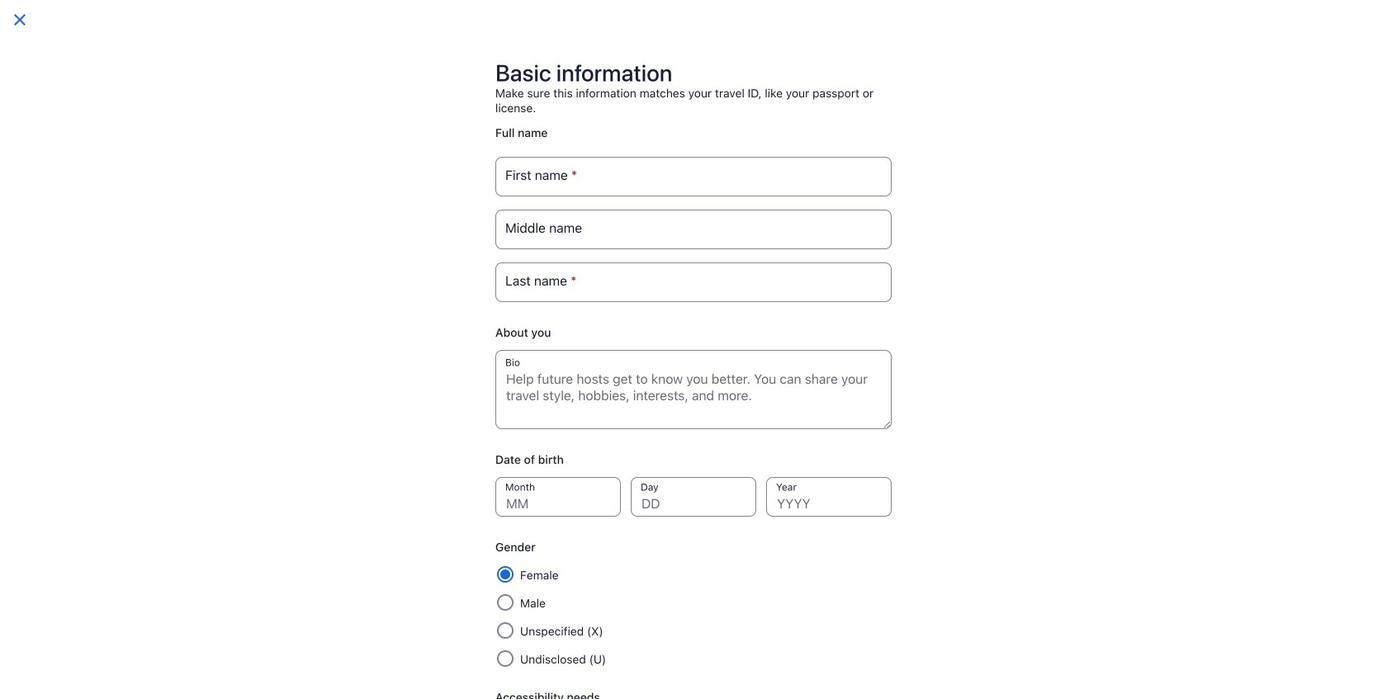 Task type: vqa. For each thing, say whether or not it's contained in the screenshot.
DIALOG
yes



Task type: locate. For each thing, give the bounding box(es) containing it.
Help future hosts get to know you better. You can share your travel style, hobbies, interests, and more. text field
[[495, 350, 892, 429]]

YYYY telephone field
[[766, 477, 892, 517]]

None text field
[[495, 157, 892, 197], [495, 210, 892, 249], [495, 157, 892, 197], [495, 210, 892, 249]]

None text field
[[495, 263, 892, 302]]

dialog
[[0, 0, 1387, 699]]

main content
[[489, 79, 1189, 699]]

DD telephone field
[[631, 477, 756, 517]]

close image
[[10, 10, 30, 30]]



Task type: describe. For each thing, give the bounding box(es) containing it.
MM telephone field
[[495, 477, 621, 517]]



